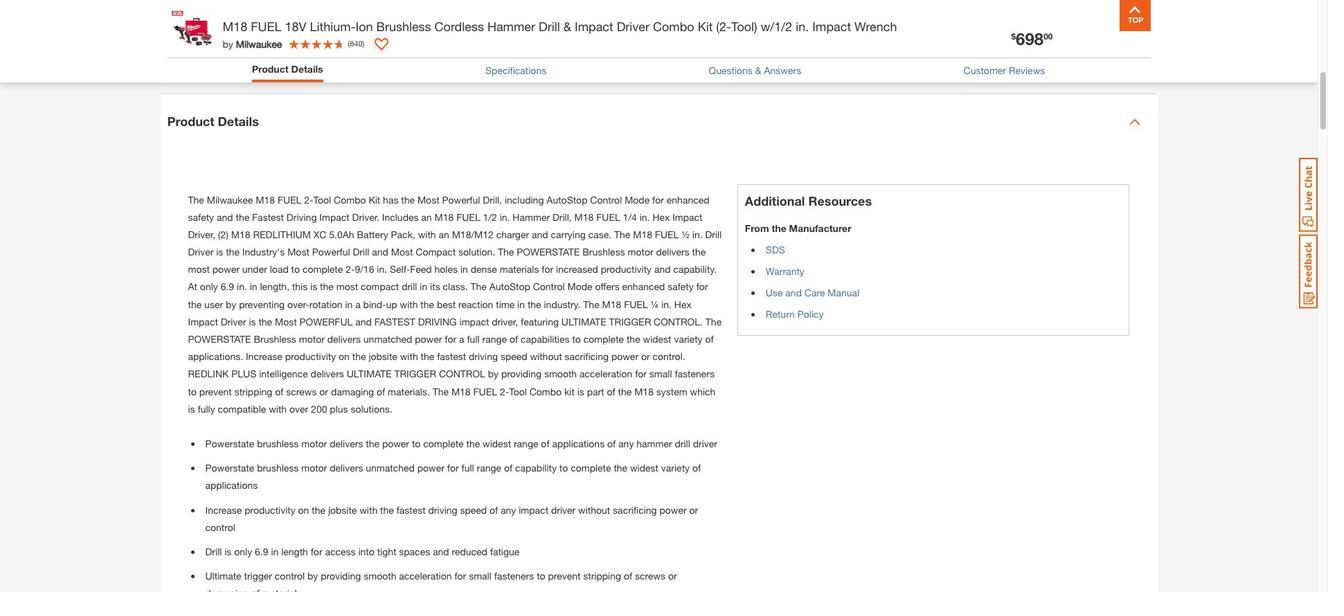 Task type: describe. For each thing, give the bounding box(es) containing it.
0 horizontal spatial powerstate
[[188, 333, 251, 345]]

complete inside powerstate brushless motor delivers unmatched power for full range of capability to complete the widest variety of applications
[[571, 462, 611, 474]]

0 horizontal spatial 2-
[[304, 194, 314, 205]]

materials inside the milwaukee m18 fuel 2-tool combo kit has the most powerful drill, including autostop control mode for enhanced safety and the fastest driving impact driver. includes an m18 fuel 1/2 in.  hammer drill, m18 fuel 1/4 in.  hex impact driver, (2) m18 redlithium xc 5.0ah battery pack, with an m18/m12 charger and carrying case. the m18 fuel ½ in.  drill driver is the industry's most powerful drill and most compact solution. the powerstate brushless motor delivers the most power under load to complete 2-9/16 in.  self-feed holes in dense materials for increased productivity and capability. at only 6.9 in.  in length, this is the most compact drill in its class. the autostop control mode offers enhanced safety for the user by preventing over-rotation in a bind-up with the best reaction time in the industry. the m18 fuel ¼ in.  hex impact driver is the most powerful and fastest driving impact driver, featuring ultimate trigger control. the powerstate brushless motor delivers unmatched power for a full range of capabilities to complete the widest variety of applications. increase productivity on the jobsite with the fastest driving speed without sacrificing power or control. redlink plus intelligence delivers ultimate trigger control by providing smooth acceleration for small fasteners to prevent stripping of screws or damaging of materials. the m18 fuel 2-tool combo kit is part of the m18 system which is fully compatible with over 200 plus solutions.
[[500, 263, 539, 275]]

1 vertical spatial most
[[337, 281, 358, 293]]

0 vertical spatial hammer
[[488, 19, 536, 34]]

best
[[437, 298, 456, 310]]

industry.
[[544, 298, 581, 310]]

lithium-
[[310, 19, 356, 34]]

brushless for powerstate brushless motor delivers unmatched power for full range of capability to complete the widest variety of applications
[[257, 462, 299, 474]]

sacrificing inside the milwaukee m18 fuel 2-tool combo kit has the most powerful drill, including autostop control mode for enhanced safety and the fastest driving impact driver. includes an m18 fuel 1/2 in.  hammer drill, m18 fuel 1/4 in.  hex impact driver, (2) m18 redlithium xc 5.0ah battery pack, with an m18/m12 charger and carrying case. the m18 fuel ½ in.  drill driver is the industry's most powerful drill and most compact solution. the powerstate brushless motor delivers the most power under load to complete 2-9/16 in.  self-feed holes in dense materials for increased productivity and capability. at only 6.9 in.  in length, this is the most compact drill in its class. the autostop control mode offers enhanced safety for the user by preventing over-rotation in a bind-up with the best reaction time in the industry. the m18 fuel ¼ in.  hex impact driver is the most powerful and fastest driving impact driver, featuring ultimate trigger control. the powerstate brushless motor delivers unmatched power for a full range of capabilities to complete the widest variety of applications. increase productivity on the jobsite with the fastest driving speed without sacrificing power or control. redlink plus intelligence delivers ultimate trigger control by providing smooth acceleration for small fasteners to prevent stripping of screws or damaging of materials. the m18 fuel 2-tool combo kit is part of the m18 system which is fully compatible with over 200 plus solutions.
[[565, 351, 609, 362]]

is right kit
[[578, 386, 585, 397]]

this
[[292, 281, 308, 293]]

access
[[325, 546, 356, 558]]

0 horizontal spatial a
[[356, 298, 361, 310]]

in. right w/1/2
[[796, 19, 809, 34]]

1 vertical spatial range
[[514, 438, 539, 450]]

in left its
[[420, 281, 428, 293]]

0 vertical spatial brushless
[[377, 19, 431, 34]]

0 vertical spatial tool
[[314, 194, 331, 205]]

with up materials.
[[400, 351, 418, 362]]

holes
[[435, 263, 458, 275]]

with right up
[[400, 298, 418, 310]]

print button
[[679, 50, 724, 70]]

damaging inside ultimate trigger control by providing smooth acceleration for small fasteners to prevent stripping of screws or damaging of materials
[[205, 588, 249, 592]]

1 horizontal spatial an
[[439, 229, 449, 240]]

brushless for powerstate brushless motor delivers the power to complete the widest range of applications of any hammer drill driver
[[257, 438, 299, 450]]

1 horizontal spatial mode
[[625, 194, 650, 205]]

fully
[[198, 403, 215, 415]]

customer reviews
[[964, 64, 1046, 76]]

variety inside powerstate brushless motor delivers unmatched power for full range of capability to complete the widest variety of applications
[[662, 462, 690, 474]]

in. right ¼ in the bottom left of the page
[[662, 298, 672, 310]]

redlink
[[188, 368, 229, 380]]

productivity inside increase productivity on the jobsite with the fastest driving speed of any impact driver without sacrificing power or control
[[245, 504, 296, 516]]

resources
[[809, 193, 872, 208]]

including
[[505, 194, 544, 205]]

capabilities
[[521, 333, 570, 345]]

1 horizontal spatial autostop
[[547, 194, 588, 205]]

0 horizontal spatial drill,
[[483, 194, 502, 205]]

¼
[[651, 298, 659, 310]]

0 vertical spatial product
[[252, 63, 289, 75]]

sds link
[[766, 244, 786, 255]]

1 vertical spatial tool
[[509, 386, 527, 397]]

materials.
[[388, 386, 430, 397]]

warranty link
[[766, 265, 805, 277]]

0 vertical spatial &
[[564, 19, 572, 34]]

battery
[[357, 229, 388, 240]]

1 vertical spatial trigger
[[394, 368, 437, 380]]

any inside increase productivity on the jobsite with the fastest driving speed of any impact driver without sacrificing power or control
[[501, 504, 516, 516]]

in left the length
[[271, 546, 279, 558]]

wrench
[[855, 19, 898, 34]]

materials inside ultimate trigger control by providing smooth acceleration for small fasteners to prevent stripping of screws or damaging of materials
[[262, 588, 302, 592]]

applications inside powerstate brushless motor delivers unmatched power for full range of capability to complete the widest variety of applications
[[205, 480, 258, 491]]

on inside the milwaukee m18 fuel 2-tool combo kit has the most powerful drill, including autostop control mode for enhanced safety and the fastest driving impact driver. includes an m18 fuel 1/2 in.  hammer drill, m18 fuel 1/4 in.  hex impact driver, (2) m18 redlithium xc 5.0ah battery pack, with an m18/m12 charger and carrying case. the m18 fuel ½ in.  drill driver is the industry's most powerful drill and most compact solution. the powerstate brushless motor delivers the most power under load to complete 2-9/16 in.  self-feed holes in dense materials for increased productivity and capability. at only 6.9 in.  in length, this is the most compact drill in its class. the autostop control mode offers enhanced safety for the user by preventing over-rotation in a bind-up with the best reaction time in the industry. the m18 fuel ¼ in.  hex impact driver is the most powerful and fastest driving impact driver, featuring ultimate trigger control. the powerstate brushless motor delivers unmatched power for a full range of capabilities to complete the widest variety of applications. increase productivity on the jobsite with the fastest driving speed without sacrificing power or control. redlink plus intelligence delivers ultimate trigger control by providing smooth acceleration for small fasteners to prevent stripping of screws or damaging of materials. the m18 fuel 2-tool combo kit is part of the m18 system which is fully compatible with over 200 plus solutions.
[[339, 351, 350, 362]]

speed inside increase productivity on the jobsite with the fastest driving speed of any impact driver without sacrificing power or control
[[460, 504, 487, 516]]

solutions.
[[351, 403, 393, 415]]

m18 down 1/4
[[633, 229, 653, 240]]

solution.
[[459, 246, 495, 258]]

0 horizontal spatial an
[[421, 211, 432, 223]]

reviews
[[1009, 64, 1046, 76]]

control inside increase productivity on the jobsite with the fastest driving speed of any impact driver without sacrificing power or control
[[205, 521, 235, 533]]

6.9 inside the milwaukee m18 fuel 2-tool combo kit has the most powerful drill, including autostop control mode for enhanced safety and the fastest driving impact driver. includes an m18 fuel 1/2 in.  hammer drill, m18 fuel 1/4 in.  hex impact driver, (2) m18 redlithium xc 5.0ah battery pack, with an m18/m12 charger and carrying case. the m18 fuel ½ in.  drill driver is the industry's most powerful drill and most compact solution. the powerstate brushless motor delivers the most power under load to complete 2-9/16 in.  self-feed holes in dense materials for increased productivity and capability. at only 6.9 in.  in length, this is the most compact drill in its class. the autostop control mode offers enhanced safety for the user by preventing over-rotation in a bind-up with the best reaction time in the industry. the m18 fuel ¼ in.  hex impact driver is the most powerful and fastest driving impact driver, featuring ultimate trigger control. the powerstate brushless motor delivers unmatched power for a full range of capabilities to complete the widest variety of applications. increase productivity on the jobsite with the fastest driving speed without sacrificing power or control. redlink plus intelligence delivers ultimate trigger control by providing smooth acceleration for small fasteners to prevent stripping of screws or damaging of materials. the m18 fuel 2-tool combo kit is part of the m18 system which is fully compatible with over 200 plus solutions.
[[221, 281, 234, 293]]

m18 up fastest
[[256, 194, 275, 205]]

most down over-
[[275, 316, 297, 328]]

fuel up m18/m12
[[457, 211, 481, 223]]

drill up specifications
[[539, 19, 560, 34]]

power inside increase productivity on the jobsite with the fastest driving speed of any impact driver without sacrificing power or control
[[660, 504, 687, 516]]

powerstate for powerstate brushless motor delivers the power to complete the widest range of applications of any hammer drill driver
[[205, 438, 254, 450]]

to inside ultimate trigger control by providing smooth acceleration for small fasteners to prevent stripping of screws or damaging of materials
[[537, 570, 546, 582]]

questions & answers
[[709, 64, 802, 76]]

( 840 )
[[348, 39, 365, 48]]

caret image
[[1130, 116, 1141, 127]]

length,
[[260, 281, 290, 293]]

most down redlithium
[[288, 246, 310, 258]]

fasteners inside the milwaukee m18 fuel 2-tool combo kit has the most powerful drill, including autostop control mode for enhanced safety and the fastest driving impact driver. includes an m18 fuel 1/2 in.  hammer drill, m18 fuel 1/4 in.  hex impact driver, (2) m18 redlithium xc 5.0ah battery pack, with an m18/m12 charger and carrying case. the m18 fuel ½ in.  drill driver is the industry's most powerful drill and most compact solution. the powerstate brushless motor delivers the most power under load to complete 2-9/16 in.  self-feed holes in dense materials for increased productivity and capability. at only 6.9 in.  in length, this is the most compact drill in its class. the autostop control mode offers enhanced safety for the user by preventing over-rotation in a bind-up with the best reaction time in the industry. the m18 fuel ¼ in.  hex impact driver is the most powerful and fastest driving impact driver, featuring ultimate trigger control. the powerstate brushless motor delivers unmatched power for a full range of capabilities to complete the widest variety of applications. increase productivity on the jobsite with the fastest driving speed without sacrificing power or control. redlink plus intelligence delivers ultimate trigger control by providing smooth acceleration for small fasteners to prevent stripping of screws or damaging of materials. the m18 fuel 2-tool combo kit is part of the m18 system which is fully compatible with over 200 plus solutions.
[[675, 368, 715, 380]]

control.
[[653, 351, 686, 362]]

driving inside the milwaukee m18 fuel 2-tool combo kit has the most powerful drill, including autostop control mode for enhanced safety and the fastest driving impact driver. includes an m18 fuel 1/2 in.  hammer drill, m18 fuel 1/4 in.  hex impact driver, (2) m18 redlithium xc 5.0ah battery pack, with an m18/m12 charger and carrying case. the m18 fuel ½ in.  drill driver is the industry's most powerful drill and most compact solution. the powerstate brushless motor delivers the most power under load to complete 2-9/16 in.  self-feed holes in dense materials for increased productivity and capability. at only 6.9 in.  in length, this is the most compact drill in its class. the autostop control mode offers enhanced safety for the user by preventing over-rotation in a bind-up with the best reaction time in the industry. the m18 fuel ¼ in.  hex impact driver is the most powerful and fastest driving impact driver, featuring ultimate trigger control. the powerstate brushless motor delivers unmatched power for a full range of capabilities to complete the widest variety of applications. increase productivity on the jobsite with the fastest driving speed without sacrificing power or control. redlink plus intelligence delivers ultimate trigger control by providing smooth acceleration for small fasteners to prevent stripping of screws or damaging of materials. the m18 fuel 2-tool combo kit is part of the m18 system which is fully compatible with over 200 plus solutions.
[[469, 351, 498, 362]]

1 vertical spatial autostop
[[490, 281, 531, 293]]

use
[[766, 286, 783, 298]]

drill is only 6.9 in length for access into tight spaces and reduced fatigue
[[205, 546, 520, 558]]

cordless
[[435, 19, 484, 34]]

1 horizontal spatial enhanced
[[667, 194, 710, 205]]

in. right ½
[[693, 229, 703, 240]]

dense
[[471, 263, 497, 275]]

1 vertical spatial details
[[218, 114, 259, 129]]

5.0ah
[[329, 229, 354, 240]]

powerstate for powerstate brushless motor delivers unmatched power for full range of capability to complete the widest variety of applications
[[205, 462, 254, 474]]

is right this
[[310, 281, 317, 293]]

is up ultimate
[[225, 546, 232, 558]]

m18 down offers
[[602, 298, 622, 310]]

class.
[[443, 281, 468, 293]]

return policy
[[766, 308, 824, 320]]

compact
[[361, 281, 399, 293]]

and right 'use'
[[786, 286, 802, 298]]

the down 1/4
[[614, 229, 631, 240]]

1 horizontal spatial driver
[[221, 316, 246, 328]]

fuel up by milwaukee
[[251, 19, 282, 34]]

drill up 9/16
[[353, 246, 370, 258]]

1 vertical spatial hex
[[675, 298, 692, 310]]

the down charger
[[498, 246, 514, 258]]

ultimate trigger control by providing smooth acceleration for small fasteners to prevent stripping of screws or damaging of materials
[[205, 570, 677, 592]]

drill up ultimate
[[205, 546, 222, 558]]

by inside ultimate trigger control by providing smooth acceleration for small fasteners to prevent stripping of screws or damaging of materials
[[308, 570, 318, 582]]

under
[[242, 263, 267, 275]]

acceleration inside the milwaukee m18 fuel 2-tool combo kit has the most powerful drill, including autostop control mode for enhanced safety and the fastest driving impact driver. includes an m18 fuel 1/2 in.  hammer drill, m18 fuel 1/4 in.  hex impact driver, (2) m18 redlithium xc 5.0ah battery pack, with an m18/m12 charger and carrying case. the m18 fuel ½ in.  drill driver is the industry's most powerful drill and most compact solution. the powerstate brushless motor delivers the most power under load to complete 2-9/16 in.  self-feed holes in dense materials for increased productivity and capability. at only 6.9 in.  in length, this is the most compact drill in its class. the autostop control mode offers enhanced safety for the user by preventing over-rotation in a bind-up with the best reaction time in the industry. the m18 fuel ¼ in.  hex impact driver is the most powerful and fastest driving impact driver, featuring ultimate trigger control. the powerstate brushless motor delivers unmatched power for a full range of capabilities to complete the widest variety of applications. increase productivity on the jobsite with the fastest driving speed without sacrificing power or control. redlink plus intelligence delivers ultimate trigger control by providing smooth acceleration for small fasteners to prevent stripping of screws or damaging of materials. the m18 fuel 2-tool combo kit is part of the m18 system which is fully compatible with over 200 plus solutions.
[[580, 368, 633, 380]]

1 horizontal spatial driver
[[693, 438, 718, 450]]

$ 698 00
[[1012, 29, 1053, 48]]

00
[[1044, 31, 1053, 42]]

control
[[439, 368, 486, 380]]

and up (2) on the top of the page
[[217, 211, 233, 223]]

charger
[[497, 229, 529, 240]]

complete down offers
[[584, 333, 624, 345]]

print
[[701, 52, 724, 65]]

1 vertical spatial product details
[[167, 114, 259, 129]]

featuring
[[521, 316, 559, 328]]

stripping inside the milwaukee m18 fuel 2-tool combo kit has the most powerful drill, including autostop control mode for enhanced safety and the fastest driving impact driver. includes an m18 fuel 1/2 in.  hammer drill, m18 fuel 1/4 in.  hex impact driver, (2) m18 redlithium xc 5.0ah battery pack, with an m18/m12 charger and carrying case. the m18 fuel ½ in.  drill driver is the industry's most powerful drill and most compact solution. the powerstate brushless motor delivers the most power under load to complete 2-9/16 in.  self-feed holes in dense materials for increased productivity and capability. at only 6.9 in.  in length, this is the most compact drill in its class. the autostop control mode offers enhanced safety for the user by preventing over-rotation in a bind-up with the best reaction time in the industry. the m18 fuel ¼ in.  hex impact driver is the most powerful and fastest driving impact driver, featuring ultimate trigger control. the powerstate brushless motor delivers unmatched power for a full range of capabilities to complete the widest variety of applications. increase productivity on the jobsite with the fastest driving speed without sacrificing power or control. redlink plus intelligence delivers ultimate trigger control by providing smooth acceleration for small fasteners to prevent stripping of screws or damaging of materials. the m18 fuel 2-tool combo kit is part of the m18 system which is fully compatible with over 200 plus solutions.
[[235, 386, 273, 397]]

driver inside increase productivity on the jobsite with the fastest driving speed of any impact driver without sacrificing power or control
[[551, 504, 576, 516]]

m18 left system
[[635, 386, 654, 397]]

top button
[[1120, 0, 1151, 31]]

power down driving
[[415, 333, 442, 345]]

return policy link
[[766, 308, 824, 320]]

or inside ultimate trigger control by providing smooth acceleration for small fasteners to prevent stripping of screws or damaging of materials
[[669, 570, 677, 582]]

its
[[430, 281, 440, 293]]

2 horizontal spatial driver
[[617, 19, 650, 34]]

smooth inside the milwaukee m18 fuel 2-tool combo kit has the most powerful drill, including autostop control mode for enhanced safety and the fastest driving impact driver. includes an m18 fuel 1/2 in.  hammer drill, m18 fuel 1/4 in.  hex impact driver, (2) m18 redlithium xc 5.0ah battery pack, with an m18/m12 charger and carrying case. the m18 fuel ½ in.  drill driver is the industry's most powerful drill and most compact solution. the powerstate brushless motor delivers the most power under load to complete 2-9/16 in.  self-feed holes in dense materials for increased productivity and capability. at only 6.9 in.  in length, this is the most compact drill in its class. the autostop control mode offers enhanced safety for the user by preventing over-rotation in a bind-up with the best reaction time in the industry. the m18 fuel ¼ in.  hex impact driver is the most powerful and fastest driving impact driver, featuring ultimate trigger control. the powerstate brushless motor delivers unmatched power for a full range of capabilities to complete the widest variety of applications. increase productivity on the jobsite with the fastest driving speed without sacrificing power or control. redlink plus intelligence delivers ultimate trigger control by providing smooth acceleration for small fasteners to prevent stripping of screws or damaging of materials. the m18 fuel 2-tool combo kit is part of the m18 system which is fully compatible with over 200 plus solutions.
[[545, 368, 577, 380]]

powerful
[[300, 316, 353, 328]]

self-
[[390, 263, 410, 275]]

xc
[[314, 229, 327, 240]]

200
[[311, 403, 327, 415]]

most up includes
[[418, 194, 440, 205]]

most down the pack,
[[391, 246, 413, 258]]

1 vertical spatial a
[[459, 333, 465, 345]]

tight
[[377, 546, 397, 558]]

range inside powerstate brushless motor delivers unmatched power for full range of capability to complete the widest variety of applications
[[477, 462, 502, 474]]

tool)
[[732, 19, 758, 34]]

increase inside increase productivity on the jobsite with the fastest driving speed of any impact driver without sacrificing power or control
[[205, 504, 242, 516]]

small inside the milwaukee m18 fuel 2-tool combo kit has the most powerful drill, including autostop control mode for enhanced safety and the fastest driving impact driver. includes an m18 fuel 1/2 in.  hammer drill, m18 fuel 1/4 in.  hex impact driver, (2) m18 redlithium xc 5.0ah battery pack, with an m18/m12 charger and carrying case. the m18 fuel ½ in.  drill driver is the industry's most powerful drill and most compact solution. the powerstate brushless motor delivers the most power under load to complete 2-9/16 in.  self-feed holes in dense materials for increased productivity and capability. at only 6.9 in.  in length, this is the most compact drill in its class. the autostop control mode offers enhanced safety for the user by preventing over-rotation in a bind-up with the best reaction time in the industry. the m18 fuel ¼ in.  hex impact driver is the most powerful and fastest driving impact driver, featuring ultimate trigger control. the powerstate brushless motor delivers unmatched power for a full range of capabilities to complete the widest variety of applications. increase productivity on the jobsite with the fastest driving speed without sacrificing power or control. redlink plus intelligence delivers ultimate trigger control by providing smooth acceleration for small fasteners to prevent stripping of screws or damaging of materials. the m18 fuel 2-tool combo kit is part of the m18 system which is fully compatible with over 200 plus solutions.
[[650, 368, 672, 380]]

fastest inside increase productivity on the jobsite with the fastest driving speed of any impact driver without sacrificing power or control
[[397, 504, 426, 516]]

840
[[350, 39, 363, 48]]

1 vertical spatial 6.9
[[255, 546, 268, 558]]

capability
[[515, 462, 557, 474]]

with left over
[[269, 403, 287, 415]]

time
[[496, 298, 515, 310]]

powerstate brushless motor delivers the power to complete the widest range of applications of any hammer drill driver
[[205, 438, 718, 450]]

in right holes
[[461, 263, 468, 275]]

2 vertical spatial combo
[[530, 386, 562, 397]]

power inside powerstate brushless motor delivers unmatched power for full range of capability to complete the widest variety of applications
[[418, 462, 445, 474]]

1 horizontal spatial safety
[[668, 281, 694, 293]]

2 horizontal spatial brushless
[[583, 246, 625, 258]]

has
[[383, 194, 399, 205]]

in right time
[[518, 298, 525, 310]]

in right rotation
[[345, 298, 353, 310]]

w/1/2
[[761, 19, 793, 34]]

1 horizontal spatial control
[[591, 194, 622, 205]]

the milwaukee m18 fuel 2-tool combo kit has the most powerful drill, including autostop control mode for enhanced safety and the fastest driving impact driver. includes an m18 fuel 1/2 in.  hammer drill, m18 fuel 1/4 in.  hex impact driver, (2) m18 redlithium xc 5.0ah battery pack, with an m18/m12 charger and carrying case. the m18 fuel ½ in.  drill driver is the industry's most powerful drill and most compact solution. the powerstate brushless motor delivers the most power under load to complete 2-9/16 in.  self-feed holes in dense materials for increased productivity and capability. at only 6.9 in.  in length, this is the most compact drill in its class. the autostop control mode offers enhanced safety for the user by preventing over-rotation in a bind-up with the best reaction time in the industry. the m18 fuel ¼ in.  hex impact driver is the most powerful and fastest driving impact driver, featuring ultimate trigger control. the powerstate brushless motor delivers unmatched power for a full range of capabilities to complete the widest variety of applications. increase productivity on the jobsite with the fastest driving speed without sacrificing power or control. redlink plus intelligence delivers ultimate trigger control by providing smooth acceleration for small fasteners to prevent stripping of screws or damaging of materials. the m18 fuel 2-tool combo kit is part of the m18 system which is fully compatible with over 200 plus solutions.
[[188, 194, 722, 415]]

0 vertical spatial combo
[[653, 19, 695, 34]]

complete up this
[[303, 263, 343, 275]]

1 horizontal spatial powerful
[[442, 194, 480, 205]]

for inside ultimate trigger control by providing smooth acceleration for small fasteners to prevent stripping of screws or damaging of materials
[[455, 570, 466, 582]]

and down the bind- on the bottom left of page
[[356, 316, 372, 328]]

providing inside ultimate trigger control by providing smooth acceleration for small fasteners to prevent stripping of screws or damaging of materials
[[321, 570, 361, 582]]

screws inside ultimate trigger control by providing smooth acceleration for small fasteners to prevent stripping of screws or damaging of materials
[[635, 570, 666, 582]]

2 vertical spatial brushless
[[254, 333, 296, 345]]

by right 'product image'
[[223, 38, 233, 50]]

in. down under
[[237, 281, 247, 293]]

the down offers
[[584, 298, 600, 310]]

1 horizontal spatial any
[[619, 438, 634, 450]]

0 horizontal spatial driver
[[188, 246, 214, 258]]

and left capability.
[[655, 263, 671, 275]]

(2-
[[717, 19, 732, 34]]

1 horizontal spatial details
[[291, 63, 323, 75]]

0 horizontal spatial most
[[188, 263, 210, 275]]

0 horizontal spatial product
[[167, 114, 214, 129]]

0 horizontal spatial ultimate
[[347, 368, 392, 380]]

share button
[[622, 50, 673, 70]]

in. right "1/2"
[[500, 211, 510, 223]]

widest inside powerstate brushless motor delivers unmatched power for full range of capability to complete the widest variety of applications
[[630, 462, 659, 474]]

1 vertical spatial widest
[[483, 438, 511, 450]]

m18 up m18/m12
[[435, 211, 454, 223]]

driving
[[287, 211, 317, 223]]

fastest
[[375, 316, 416, 328]]

fuel left ¼ in the bottom left of the page
[[624, 298, 648, 310]]

user
[[204, 298, 223, 310]]

by milwaukee
[[223, 38, 282, 50]]

0 vertical spatial hex
[[653, 211, 670, 223]]

on inside increase productivity on the jobsite with the fastest driving speed of any impact driver without sacrificing power or control
[[298, 504, 309, 516]]

0 vertical spatial ultimate
[[562, 316, 607, 328]]

compatible
[[218, 403, 266, 415]]

fuel left ½
[[655, 229, 679, 240]]

fuel down control
[[474, 386, 497, 397]]

driving
[[418, 316, 457, 328]]

full inside the milwaukee m18 fuel 2-tool combo kit has the most powerful drill, including autostop control mode for enhanced safety and the fastest driving impact driver. includes an m18 fuel 1/2 in.  hammer drill, m18 fuel 1/4 in.  hex impact driver, (2) m18 redlithium xc 5.0ah battery pack, with an m18/m12 charger and carrying case. the m18 fuel ½ in.  drill driver is the industry's most powerful drill and most compact solution. the powerstate brushless motor delivers the most power under load to complete 2-9/16 in.  self-feed holes in dense materials for increased productivity and capability. at only 6.9 in.  in length, this is the most compact drill in its class. the autostop control mode offers enhanced safety for the user by preventing over-rotation in a bind-up with the best reaction time in the industry. the m18 fuel ¼ in.  hex impact driver is the most powerful and fastest driving impact driver, featuring ultimate trigger control. the powerstate brushless motor delivers unmatched power for a full range of capabilities to complete the widest variety of applications. increase productivity on the jobsite with the fastest driving speed without sacrificing power or control. redlink plus intelligence delivers ultimate trigger control by providing smooth acceleration for small fasteners to prevent stripping of screws or damaging of materials. the m18 fuel 2-tool combo kit is part of the m18 system which is fully compatible with over 200 plus solutions.
[[467, 333, 480, 345]]

with up compact
[[418, 229, 436, 240]]

care
[[805, 286, 825, 298]]

m18 up carrying
[[575, 211, 594, 223]]

1 horizontal spatial &
[[756, 64, 762, 76]]

1 horizontal spatial drill
[[675, 438, 691, 450]]

0 vertical spatial product details
[[252, 63, 323, 75]]

is down preventing
[[249, 316, 256, 328]]

1 horizontal spatial drill,
[[553, 211, 572, 223]]

drill right ½
[[706, 229, 722, 240]]

698
[[1016, 29, 1044, 48]]

1 vertical spatial productivity
[[285, 351, 336, 362]]

is down (2) on the top of the page
[[216, 246, 223, 258]]

rotation
[[310, 298, 343, 310]]

manual
[[828, 286, 860, 298]]

(2)
[[218, 229, 229, 240]]

0 horizontal spatial safety
[[188, 211, 214, 223]]

)
[[363, 39, 365, 48]]

complete up powerstate brushless motor delivers unmatched power for full range of capability to complete the widest variety of applications
[[423, 438, 464, 450]]

$
[[1012, 31, 1016, 42]]

and down 'battery'
[[372, 246, 389, 258]]

plus
[[232, 368, 257, 380]]

increased
[[556, 263, 598, 275]]

customer
[[964, 64, 1007, 76]]

at
[[188, 281, 197, 293]]

additional
[[745, 193, 805, 208]]

fastest inside the milwaukee m18 fuel 2-tool combo kit has the most powerful drill, including autostop control mode for enhanced safety and the fastest driving impact driver. includes an m18 fuel 1/2 in.  hammer drill, m18 fuel 1/4 in.  hex impact driver, (2) m18 redlithium xc 5.0ah battery pack, with an m18/m12 charger and carrying case. the m18 fuel ½ in.  drill driver is the industry's most powerful drill and most compact solution. the powerstate brushless motor delivers the most power under load to complete 2-9/16 in.  self-feed holes in dense materials for increased productivity and capability. at only 6.9 in.  in length, this is the most compact drill in its class. the autostop control mode offers enhanced safety for the user by preventing over-rotation in a bind-up with the best reaction time in the industry. the m18 fuel ¼ in.  hex impact driver is the most powerful and fastest driving impact driver, featuring ultimate trigger control. the powerstate brushless motor delivers unmatched power for a full range of capabilities to complete the widest variety of applications. increase productivity on the jobsite with the fastest driving speed without sacrificing power or control. redlink plus intelligence delivers ultimate trigger control by providing smooth acceleration for small fasteners to prevent stripping of screws or damaging of materials. the m18 fuel 2-tool combo kit is part of the m18 system which is fully compatible with over 200 plus solutions.
[[437, 351, 466, 362]]

1/4
[[623, 211, 637, 223]]

the right the control.
[[706, 316, 722, 328]]

1 horizontal spatial only
[[234, 546, 252, 558]]

questions
[[709, 64, 753, 76]]

stripping inside ultimate trigger control by providing smooth acceleration for small fasteners to prevent stripping of screws or damaging of materials
[[584, 570, 621, 582]]

only inside the milwaukee m18 fuel 2-tool combo kit has the most powerful drill, including autostop control mode for enhanced safety and the fastest driving impact driver. includes an m18 fuel 1/2 in.  hammer drill, m18 fuel 1/4 in.  hex impact driver, (2) m18 redlithium xc 5.0ah battery pack, with an m18/m12 charger and carrying case. the m18 fuel ½ in.  drill driver is the industry's most powerful drill and most compact solution. the powerstate brushless motor delivers the most power under load to complete 2-9/16 in.  self-feed holes in dense materials for increased productivity and capability. at only 6.9 in.  in length, this is the most compact drill in its class. the autostop control mode offers enhanced safety for the user by preventing over-rotation in a bind-up with the best reaction time in the industry. the m18 fuel ¼ in.  hex impact driver is the most powerful and fastest driving impact driver, featuring ultimate trigger control. the powerstate brushless motor delivers unmatched power for a full range of capabilities to complete the widest variety of applications. increase productivity on the jobsite with the fastest driving speed without sacrificing power or control. redlink plus intelligence delivers ultimate trigger control by providing smooth acceleration for small fasteners to prevent stripping of screws or damaging of materials. the m18 fuel 2-tool combo kit is part of the m18 system which is fully compatible with over 200 plus solutions.
[[200, 281, 218, 293]]

milwaukee for the
[[207, 194, 253, 205]]

kit
[[565, 386, 575, 397]]

by right control
[[488, 368, 499, 380]]

0 vertical spatial kit
[[698, 19, 713, 34]]

warranty
[[766, 265, 805, 277]]

fuel up driving in the left top of the page
[[278, 194, 302, 205]]

damaging inside the milwaukee m18 fuel 2-tool combo kit has the most powerful drill, including autostop control mode for enhanced safety and the fastest driving impact driver. includes an m18 fuel 1/2 in.  hammer drill, m18 fuel 1/4 in.  hex impact driver, (2) m18 redlithium xc 5.0ah battery pack, with an m18/m12 charger and carrying case. the m18 fuel ½ in.  drill driver is the industry's most powerful drill and most compact solution. the powerstate brushless motor delivers the most power under load to complete 2-9/16 in.  self-feed holes in dense materials for increased productivity and capability. at only 6.9 in.  in length, this is the most compact drill in its class. the autostop control mode offers enhanced safety for the user by preventing over-rotation in a bind-up with the best reaction time in the industry. the m18 fuel ¼ in.  hex impact driver is the most powerful and fastest driving impact driver, featuring ultimate trigger control. the powerstate brushless motor delivers unmatched power for a full range of capabilities to complete the widest variety of applications. increase productivity on the jobsite with the fastest driving speed without sacrificing power or control. redlink plus intelligence delivers ultimate trigger control by providing smooth acceleration for small fasteners to prevent stripping of screws or damaging of materials. the m18 fuel 2-tool combo kit is part of the m18 system which is fully compatible with over 200 plus solutions.
[[331, 386, 374, 397]]

bind-
[[363, 298, 386, 310]]

0 vertical spatial powerstate
[[517, 246, 580, 258]]

includes
[[382, 211, 419, 223]]

in down under
[[250, 281, 257, 293]]



Task type: vqa. For each thing, say whether or not it's contained in the screenshot.
the left 6.9
yes



Task type: locate. For each thing, give the bounding box(es) containing it.
brushless down case.
[[583, 246, 625, 258]]

power
[[213, 263, 240, 275], [415, 333, 442, 345], [612, 351, 639, 362], [382, 438, 409, 450], [418, 462, 445, 474], [660, 504, 687, 516]]

2 vertical spatial range
[[477, 462, 502, 474]]

in. right 1/4
[[640, 211, 650, 223]]

1 vertical spatial stripping
[[584, 570, 621, 582]]

control.
[[654, 316, 703, 328]]

1 vertical spatial enhanced
[[623, 281, 665, 293]]

brushless inside powerstate brushless motor delivers unmatched power for full range of capability to complete the widest variety of applications
[[257, 462, 299, 474]]

0 vertical spatial damaging
[[331, 386, 374, 397]]

with up into
[[360, 504, 378, 516]]

control down the length
[[275, 570, 305, 582]]

0 horizontal spatial providing
[[321, 570, 361, 582]]

of
[[510, 333, 518, 345], [706, 333, 714, 345], [275, 386, 284, 397], [377, 386, 385, 397], [607, 386, 616, 397], [541, 438, 550, 450], [608, 438, 616, 450], [504, 462, 513, 474], [693, 462, 701, 474], [490, 504, 498, 516], [624, 570, 633, 582], [251, 588, 260, 592]]

0 horizontal spatial enhanced
[[623, 281, 665, 293]]

driving up control
[[469, 351, 498, 362]]

in.
[[796, 19, 809, 34], [500, 211, 510, 223], [640, 211, 650, 223], [693, 229, 703, 240], [377, 263, 387, 275], [237, 281, 247, 293], [662, 298, 672, 310]]

product image image
[[171, 7, 216, 52]]

for inside powerstate brushless motor delivers unmatched power for full range of capability to complete the widest variety of applications
[[447, 462, 459, 474]]

1 vertical spatial increase
[[205, 504, 242, 516]]

mode
[[625, 194, 650, 205], [568, 281, 593, 293]]

1 vertical spatial small
[[469, 570, 492, 582]]

without inside the milwaukee m18 fuel 2-tool combo kit has the most powerful drill, including autostop control mode for enhanced safety and the fastest driving impact driver. includes an m18 fuel 1/2 in.  hammer drill, m18 fuel 1/4 in.  hex impact driver, (2) m18 redlithium xc 5.0ah battery pack, with an m18/m12 charger and carrying case. the m18 fuel ½ in.  drill driver is the industry's most powerful drill and most compact solution. the powerstate brushless motor delivers the most power under load to complete 2-9/16 in.  self-feed holes in dense materials for increased productivity and capability. at only 6.9 in.  in length, this is the most compact drill in its class. the autostop control mode offers enhanced safety for the user by preventing over-rotation in a bind-up with the best reaction time in the industry. the m18 fuel ¼ in.  hex impact driver is the most powerful and fastest driving impact driver, featuring ultimate trigger control. the powerstate brushless motor delivers unmatched power for a full range of capabilities to complete the widest variety of applications. increase productivity on the jobsite with the fastest driving speed without sacrificing power or control. redlink plus intelligence delivers ultimate trigger control by providing smooth acceleration for small fasteners to prevent stripping of screws or damaging of materials. the m18 fuel 2-tool combo kit is part of the m18 system which is fully compatible with over 200 plus solutions.
[[530, 351, 562, 362]]

redlithium
[[253, 229, 311, 240]]

milwaukee power tool combo kits 3697 22 2967 20 77.5 image
[[170, 0, 231, 5]]

milwaukee for by
[[236, 38, 282, 50]]

0 horizontal spatial brushless
[[254, 333, 296, 345]]

drill
[[539, 19, 560, 34], [706, 229, 722, 240], [353, 246, 370, 258], [205, 546, 222, 558]]

over
[[290, 403, 308, 415]]

fasteners up "which"
[[675, 368, 715, 380]]

1 vertical spatial applications
[[205, 480, 258, 491]]

from
[[745, 222, 769, 234]]

product details
[[252, 63, 323, 75], [167, 114, 259, 129]]

range
[[483, 333, 507, 345], [514, 438, 539, 450], [477, 462, 502, 474]]

0 horizontal spatial increase
[[205, 504, 242, 516]]

1 horizontal spatial powerstate
[[517, 246, 580, 258]]

1 vertical spatial kit
[[369, 194, 381, 205]]

unmatched down solutions.
[[366, 462, 415, 474]]

fastest
[[252, 211, 284, 223]]

1 horizontal spatial smooth
[[545, 368, 577, 380]]

drill right hammer
[[675, 438, 691, 450]]

drill,
[[483, 194, 502, 205], [553, 211, 572, 223]]

speed
[[501, 351, 528, 362], [460, 504, 487, 516]]

and right spaces
[[433, 546, 449, 558]]

impact inside increase productivity on the jobsite with the fastest driving speed of any impact driver without sacrificing power or control
[[519, 504, 549, 516]]

details
[[291, 63, 323, 75], [218, 114, 259, 129]]

by down the length
[[308, 570, 318, 582]]

0 vertical spatial mode
[[625, 194, 650, 205]]

the up reaction
[[471, 281, 487, 293]]

sacrificing
[[565, 351, 609, 362], [613, 504, 657, 516]]

driver.
[[352, 211, 380, 223]]

m18 down control
[[452, 386, 471, 397]]

unmatched inside powerstate brushless motor delivers unmatched power for full range of capability to complete the widest variety of applications
[[366, 462, 415, 474]]

1 horizontal spatial 6.9
[[255, 546, 268, 558]]

0 vertical spatial control
[[591, 194, 622, 205]]

is
[[216, 246, 223, 258], [310, 281, 317, 293], [249, 316, 256, 328], [578, 386, 585, 397], [188, 403, 195, 415], [225, 546, 232, 558]]

system
[[657, 386, 688, 397]]

applications
[[552, 438, 605, 450], [205, 480, 258, 491]]

tool
[[314, 194, 331, 205], [509, 386, 527, 397]]

0 vertical spatial range
[[483, 333, 507, 345]]

pack,
[[391, 229, 416, 240]]

tool left kit
[[509, 386, 527, 397]]

most
[[188, 263, 210, 275], [337, 281, 358, 293]]

enhanced up ¼ in the bottom left of the page
[[623, 281, 665, 293]]

a up control
[[459, 333, 465, 345]]

0 vertical spatial powerstate
[[205, 438, 254, 450]]

1 vertical spatial mode
[[568, 281, 593, 293]]

0 vertical spatial screws
[[286, 386, 317, 397]]

smooth down tight
[[364, 570, 397, 582]]

jobsite inside increase productivity on the jobsite with the fastest driving speed of any impact driver without sacrificing power or control
[[328, 504, 357, 516]]

ultimate down industry.
[[562, 316, 607, 328]]

prevent inside the milwaukee m18 fuel 2-tool combo kit has the most powerful drill, including autostop control mode for enhanced safety and the fastest driving impact driver. includes an m18 fuel 1/2 in.  hammer drill, m18 fuel 1/4 in.  hex impact driver, (2) m18 redlithium xc 5.0ah battery pack, with an m18/m12 charger and carrying case. the m18 fuel ½ in.  drill driver is the industry's most powerful drill and most compact solution. the powerstate brushless motor delivers the most power under load to complete 2-9/16 in.  self-feed holes in dense materials for increased productivity and capability. at only 6.9 in.  in length, this is the most compact drill in its class. the autostop control mode offers enhanced safety for the user by preventing over-rotation in a bind-up with the best reaction time in the industry. the m18 fuel ¼ in.  hex impact driver is the most powerful and fastest driving impact driver, featuring ultimate trigger control. the powerstate brushless motor delivers unmatched power for a full range of capabilities to complete the widest variety of applications. increase productivity on the jobsite with the fastest driving speed without sacrificing power or control. redlink plus intelligence delivers ultimate trigger control by providing smooth acceleration for small fasteners to prevent stripping of screws or damaging of materials. the m18 fuel 2-tool combo kit is part of the m18 system which is fully compatible with over 200 plus solutions.
[[199, 386, 232, 397]]

drill inside the milwaukee m18 fuel 2-tool combo kit has the most powerful drill, including autostop control mode for enhanced safety and the fastest driving impact driver. includes an m18 fuel 1/2 in.  hammer drill, m18 fuel 1/4 in.  hex impact driver, (2) m18 redlithium xc 5.0ah battery pack, with an m18/m12 charger and carrying case. the m18 fuel ½ in.  drill driver is the industry's most powerful drill and most compact solution. the powerstate brushless motor delivers the most power under load to complete 2-9/16 in.  self-feed holes in dense materials for increased productivity and capability. at only 6.9 in.  in length, this is the most compact drill in its class. the autostop control mode offers enhanced safety for the user by preventing over-rotation in a bind-up with the best reaction time in the industry. the m18 fuel ¼ in.  hex impact driver is the most powerful and fastest driving impact driver, featuring ultimate trigger control. the powerstate brushless motor delivers unmatched power for a full range of capabilities to complete the widest variety of applications. increase productivity on the jobsite with the fastest driving speed without sacrificing power or control. redlink plus intelligence delivers ultimate trigger control by providing smooth acceleration for small fasteners to prevent stripping of screws or damaging of materials. the m18 fuel 2-tool combo kit is part of the m18 system which is fully compatible with over 200 plus solutions.
[[402, 281, 417, 293]]

1 vertical spatial on
[[298, 504, 309, 516]]

speed inside the milwaukee m18 fuel 2-tool combo kit has the most powerful drill, including autostop control mode for enhanced safety and the fastest driving impact driver. includes an m18 fuel 1/2 in.  hammer drill, m18 fuel 1/4 in.  hex impact driver, (2) m18 redlithium xc 5.0ah battery pack, with an m18/m12 charger and carrying case. the m18 fuel ½ in.  drill driver is the industry's most powerful drill and most compact solution. the powerstate brushless motor delivers the most power under load to complete 2-9/16 in.  self-feed holes in dense materials for increased productivity and capability. at only 6.9 in.  in length, this is the most compact drill in its class. the autostop control mode offers enhanced safety for the user by preventing over-rotation in a bind-up with the best reaction time in the industry. the m18 fuel ¼ in.  hex impact driver is the most powerful and fastest driving impact driver, featuring ultimate trigger control. the powerstate brushless motor delivers unmatched power for a full range of capabilities to complete the widest variety of applications. increase productivity on the jobsite with the fastest driving speed without sacrificing power or control. redlink plus intelligence delivers ultimate trigger control by providing smooth acceleration for small fasteners to prevent stripping of screws or damaging of materials. the m18 fuel 2-tool combo kit is part of the m18 system which is fully compatible with over 200 plus solutions.
[[501, 351, 528, 362]]

2 powerstate from the top
[[205, 462, 254, 474]]

with inside increase productivity on the jobsite with the fastest driving speed of any impact driver without sacrificing power or control
[[360, 504, 378, 516]]

any left hammer
[[619, 438, 634, 450]]

load
[[270, 263, 289, 275]]

m18/m12
[[452, 229, 494, 240]]

0 vertical spatial applications
[[552, 438, 605, 450]]

plus
[[330, 403, 348, 415]]

power left under
[[213, 263, 240, 275]]

spaces
[[399, 546, 430, 558]]

0 horizontal spatial prevent
[[199, 386, 232, 397]]

1 horizontal spatial on
[[339, 351, 350, 362]]

0 vertical spatial driving
[[469, 351, 498, 362]]

1 vertical spatial combo
[[334, 194, 366, 205]]

materials
[[500, 263, 539, 275], [262, 588, 302, 592]]

impact
[[460, 316, 489, 328], [519, 504, 549, 516]]

milwaukee up (2) on the top of the page
[[207, 194, 253, 205]]

fatigue
[[490, 546, 520, 558]]

product details button
[[252, 62, 323, 79], [252, 62, 323, 76], [160, 94, 1158, 149]]

kit inside the milwaukee m18 fuel 2-tool combo kit has the most powerful drill, including autostop control mode for enhanced safety and the fastest driving impact driver. includes an m18 fuel 1/2 in.  hammer drill, m18 fuel 1/4 in.  hex impact driver, (2) m18 redlithium xc 5.0ah battery pack, with an m18/m12 charger and carrying case. the m18 fuel ½ in.  drill driver is the industry's most powerful drill and most compact solution. the powerstate brushless motor delivers the most power under load to complete 2-9/16 in.  self-feed holes in dense materials for increased productivity and capability. at only 6.9 in.  in length, this is the most compact drill in its class. the autostop control mode offers enhanced safety for the user by preventing over-rotation in a bind-up with the best reaction time in the industry. the m18 fuel ¼ in.  hex impact driver is the most powerful and fastest driving impact driver, featuring ultimate trigger control. the powerstate brushless motor delivers unmatched power for a full range of capabilities to complete the widest variety of applications. increase productivity on the jobsite with the fastest driving speed without sacrificing power or control. redlink plus intelligence delivers ultimate trigger control by providing smooth acceleration for small fasteners to prevent stripping of screws or damaging of materials. the m18 fuel 2-tool combo kit is part of the m18 system which is fully compatible with over 200 plus solutions.
[[369, 194, 381, 205]]

power left control.
[[612, 351, 639, 362]]

on up the length
[[298, 504, 309, 516]]

powerstate down carrying
[[517, 246, 580, 258]]

power down powerstate brushless motor delivers the power to complete the widest range of applications of any hammer drill driver
[[418, 462, 445, 474]]

0 horizontal spatial fasteners
[[494, 570, 534, 582]]

brushless
[[377, 19, 431, 34], [583, 246, 625, 258], [254, 333, 296, 345]]

delivers inside powerstate brushless motor delivers unmatched power for full range of capability to complete the widest variety of applications
[[330, 462, 363, 474]]

0 vertical spatial providing
[[502, 368, 542, 380]]

2 brushless from the top
[[257, 462, 299, 474]]

materials down charger
[[500, 263, 539, 275]]

1 vertical spatial speed
[[460, 504, 487, 516]]

damaging
[[331, 386, 374, 397], [205, 588, 249, 592]]

18v
[[285, 19, 307, 34]]

1 vertical spatial materials
[[262, 588, 302, 592]]

1 vertical spatial 2-
[[346, 263, 355, 275]]

return
[[766, 308, 795, 320]]

full inside powerstate brushless motor delivers unmatched power for full range of capability to complete the widest variety of applications
[[462, 462, 474, 474]]

power down solutions.
[[382, 438, 409, 450]]

0 horizontal spatial impact
[[460, 316, 489, 328]]

0 horizontal spatial &
[[564, 19, 572, 34]]

0 horizontal spatial on
[[298, 504, 309, 516]]

jobsite down the fastest
[[369, 351, 398, 362]]

smooth inside ultimate trigger control by providing smooth acceleration for small fasteners to prevent stripping of screws or damaging of materials
[[364, 570, 397, 582]]

small down control.
[[650, 368, 672, 380]]

range up capability
[[514, 438, 539, 450]]

2 horizontal spatial 2-
[[500, 386, 509, 397]]

1 vertical spatial variety
[[662, 462, 690, 474]]

fastest up spaces
[[397, 504, 426, 516]]

&
[[564, 19, 572, 34], [756, 64, 762, 76]]

range down powerstate brushless motor delivers the power to complete the widest range of applications of any hammer drill driver
[[477, 462, 502, 474]]

0 horizontal spatial driver
[[551, 504, 576, 516]]

impact down capability
[[519, 504, 549, 516]]

driver,
[[492, 316, 518, 328]]

over-
[[287, 298, 310, 310]]

control
[[205, 521, 235, 533], [275, 570, 305, 582]]

widest up control.
[[643, 333, 672, 345]]

full down powerstate brushless motor delivers the power to complete the widest range of applications of any hammer drill driver
[[462, 462, 474, 474]]

0 horizontal spatial any
[[501, 504, 516, 516]]

1 brushless from the top
[[257, 438, 299, 450]]

1 vertical spatial sacrificing
[[613, 504, 657, 516]]

use and care manual link
[[766, 286, 860, 298]]

0 horizontal spatial fastest
[[397, 504, 426, 516]]

on down 'powerful'
[[339, 351, 350, 362]]

full down reaction
[[467, 333, 480, 345]]

variety down hammer
[[662, 462, 690, 474]]

variety down the control.
[[674, 333, 703, 345]]

powerful
[[442, 194, 480, 205], [312, 246, 350, 258]]

0 vertical spatial 2-
[[304, 194, 314, 205]]

most down 9/16
[[337, 281, 358, 293]]

driving inside increase productivity on the jobsite with the fastest driving speed of any impact driver without sacrificing power or control
[[429, 504, 458, 516]]

6.9 up trigger
[[255, 546, 268, 558]]

acceleration inside ultimate trigger control by providing smooth acceleration for small fasteners to prevent stripping of screws or damaging of materials
[[399, 570, 452, 582]]

widest
[[643, 333, 672, 345], [483, 438, 511, 450], [630, 462, 659, 474]]

1 vertical spatial fastest
[[397, 504, 426, 516]]

productivity up the intelligence
[[285, 351, 336, 362]]

jobsite inside the milwaukee m18 fuel 2-tool combo kit has the most powerful drill, including autostop control mode for enhanced safety and the fastest driving impact driver. includes an m18 fuel 1/2 in.  hammer drill, m18 fuel 1/4 in.  hex impact driver, (2) m18 redlithium xc 5.0ah battery pack, with an m18/m12 charger and carrying case. the m18 fuel ½ in.  drill driver is the industry's most powerful drill and most compact solution. the powerstate brushless motor delivers the most power under load to complete 2-9/16 in.  self-feed holes in dense materials for increased productivity and capability. at only 6.9 in.  in length, this is the most compact drill in its class. the autostop control mode offers enhanced safety for the user by preventing over-rotation in a bind-up with the best reaction time in the industry. the m18 fuel ¼ in.  hex impact driver is the most powerful and fastest driving impact driver, featuring ultimate trigger control. the powerstate brushless motor delivers unmatched power for a full range of capabilities to complete the widest variety of applications. increase productivity on the jobsite with the fastest driving speed without sacrificing power or control. redlink plus intelligence delivers ultimate trigger control by providing smooth acceleration for small fasteners to prevent stripping of screws or damaging of materials. the m18 fuel 2-tool combo kit is part of the m18 system which is fully compatible with over 200 plus solutions.
[[369, 351, 398, 362]]

1 vertical spatial screws
[[635, 570, 666, 582]]

additional resources
[[745, 193, 872, 208]]

1 vertical spatial smooth
[[364, 570, 397, 582]]

0 horizontal spatial autostop
[[490, 281, 531, 293]]

motor inside powerstate brushless motor delivers unmatched power for full range of capability to complete the widest variety of applications
[[302, 462, 327, 474]]

variety inside the milwaukee m18 fuel 2-tool combo kit has the most powerful drill, including autostop control mode for enhanced safety and the fastest driving impact driver. includes an m18 fuel 1/2 in.  hammer drill, m18 fuel 1/4 in.  hex impact driver, (2) m18 redlithium xc 5.0ah battery pack, with an m18/m12 charger and carrying case. the m18 fuel ½ in.  drill driver is the industry's most powerful drill and most compact solution. the powerstate brushless motor delivers the most power under load to complete 2-9/16 in.  self-feed holes in dense materials for increased productivity and capability. at only 6.9 in.  in length, this is the most compact drill in its class. the autostop control mode offers enhanced safety for the user by preventing over-rotation in a bind-up with the best reaction time in the industry. the m18 fuel ¼ in.  hex impact driver is the most powerful and fastest driving impact driver, featuring ultimate trigger control. the powerstate brushless motor delivers unmatched power for a full range of capabilities to complete the widest variety of applications. increase productivity on the jobsite with the fastest driving speed without sacrificing power or control. redlink plus intelligence delivers ultimate trigger control by providing smooth acceleration for small fasteners to prevent stripping of screws or damaging of materials. the m18 fuel 2-tool combo kit is part of the m18 system which is fully compatible with over 200 plus solutions.
[[674, 333, 703, 345]]

or inside increase productivity on the jobsite with the fastest driving speed of any impact driver without sacrificing power or control
[[690, 504, 699, 516]]

kit left the (2-
[[698, 19, 713, 34]]

driver down driver,
[[188, 246, 214, 258]]

2- down 5.0ah
[[346, 263, 355, 275]]

0 horizontal spatial stripping
[[235, 386, 273, 397]]

control up industry.
[[533, 281, 565, 293]]

0 vertical spatial any
[[619, 438, 634, 450]]

applications.
[[188, 351, 243, 362]]

providing
[[502, 368, 542, 380], [321, 570, 361, 582]]

speed down powerstate brushless motor delivers unmatched power for full range of capability to complete the widest variety of applications
[[460, 504, 487, 516]]

0 vertical spatial speed
[[501, 351, 528, 362]]

0 horizontal spatial smooth
[[364, 570, 397, 582]]

fasteners inside ultimate trigger control by providing smooth acceleration for small fasteners to prevent stripping of screws or damaging of materials
[[494, 570, 534, 582]]

hex up the control.
[[675, 298, 692, 310]]

to inside powerstate brushless motor delivers unmatched power for full range of capability to complete the widest variety of applications
[[560, 462, 568, 474]]

into
[[358, 546, 375, 558]]

intelligence
[[259, 368, 308, 380]]

jobsite
[[369, 351, 398, 362], [328, 504, 357, 516]]

1 vertical spatial fasteners
[[494, 570, 534, 582]]

powerstate
[[205, 438, 254, 450], [205, 462, 254, 474]]

the down control
[[433, 386, 449, 397]]

the
[[401, 194, 415, 205], [236, 211, 250, 223], [772, 222, 787, 234], [226, 246, 240, 258], [693, 246, 706, 258], [320, 281, 334, 293], [188, 298, 202, 310], [421, 298, 434, 310], [528, 298, 542, 310], [259, 316, 272, 328], [627, 333, 641, 345], [352, 351, 366, 362], [421, 351, 435, 362], [618, 386, 632, 397], [366, 438, 380, 450], [467, 438, 480, 450], [614, 462, 628, 474], [312, 504, 326, 516], [380, 504, 394, 516]]

combo
[[653, 19, 695, 34], [334, 194, 366, 205], [530, 386, 562, 397]]

1 horizontal spatial hex
[[675, 298, 692, 310]]

sacrificing down hammer
[[613, 504, 657, 516]]

powerful down 5.0ah
[[312, 246, 350, 258]]

the up driver,
[[188, 194, 204, 205]]

policy
[[798, 308, 824, 320]]

1 vertical spatial brushless
[[583, 246, 625, 258]]

smooth
[[545, 368, 577, 380], [364, 570, 397, 582]]

and right charger
[[532, 229, 548, 240]]

or
[[641, 351, 650, 362], [320, 386, 328, 397], [690, 504, 699, 516], [669, 570, 677, 582]]

trigger down ¼ in the bottom left of the page
[[609, 316, 651, 328]]

kit left has
[[369, 194, 381, 205]]

providing down capabilities
[[502, 368, 542, 380]]

by right user
[[226, 298, 236, 310]]

small inside ultimate trigger control by providing smooth acceleration for small fasteners to prevent stripping of screws or damaging of materials
[[469, 570, 492, 582]]

variety
[[674, 333, 703, 345], [662, 462, 690, 474]]

share
[[645, 52, 673, 65]]

unmatched inside the milwaukee m18 fuel 2-tool combo kit has the most powerful drill, including autostop control mode for enhanced safety and the fastest driving impact driver. includes an m18 fuel 1/2 in.  hammer drill, m18 fuel 1/4 in.  hex impact driver, (2) m18 redlithium xc 5.0ah battery pack, with an m18/m12 charger and carrying case. the m18 fuel ½ in.  drill driver is the industry's most powerful drill and most compact solution. the powerstate brushless motor delivers the most power under load to complete 2-9/16 in.  self-feed holes in dense materials for increased productivity and capability. at only 6.9 in.  in length, this is the most compact drill in its class. the autostop control mode offers enhanced safety for the user by preventing over-rotation in a bind-up with the best reaction time in the industry. the m18 fuel ¼ in.  hex impact driver is the most powerful and fastest driving impact driver, featuring ultimate trigger control. the powerstate brushless motor delivers unmatched power for a full range of capabilities to complete the widest variety of applications. increase productivity on the jobsite with the fastest driving speed without sacrificing power or control. redlink plus intelligence delivers ultimate trigger control by providing smooth acceleration for small fasteners to prevent stripping of screws or damaging of materials. the m18 fuel 2-tool combo kit is part of the m18 system which is fully compatible with over 200 plus solutions.
[[364, 333, 412, 345]]

0 vertical spatial details
[[291, 63, 323, 75]]

1 vertical spatial powerful
[[312, 246, 350, 258]]

the
[[188, 194, 204, 205], [614, 229, 631, 240], [498, 246, 514, 258], [471, 281, 487, 293], [584, 298, 600, 310], [706, 316, 722, 328], [433, 386, 449, 397]]

feedback link image
[[1300, 234, 1318, 309]]

ion
[[356, 19, 373, 34]]

widest inside the milwaukee m18 fuel 2-tool combo kit has the most powerful drill, including autostop control mode for enhanced safety and the fastest driving impact driver. includes an m18 fuel 1/2 in.  hammer drill, m18 fuel 1/4 in.  hex impact driver, (2) m18 redlithium xc 5.0ah battery pack, with an m18/m12 charger and carrying case. the m18 fuel ½ in.  drill driver is the industry's most powerful drill and most compact solution. the powerstate brushless motor delivers the most power under load to complete 2-9/16 in.  self-feed holes in dense materials for increased productivity and capability. at only 6.9 in.  in length, this is the most compact drill in its class. the autostop control mode offers enhanced safety for the user by preventing over-rotation in a bind-up with the best reaction time in the industry. the m18 fuel ¼ in.  hex impact driver is the most powerful and fastest driving impact driver, featuring ultimate trigger control. the powerstate brushless motor delivers unmatched power for a full range of capabilities to complete the widest variety of applications. increase productivity on the jobsite with the fastest driving speed without sacrificing power or control. redlink plus intelligence delivers ultimate trigger control by providing smooth acceleration for small fasteners to prevent stripping of screws or damaging of materials. the m18 fuel 2-tool combo kit is part of the m18 system which is fully compatible with over 200 plus solutions.
[[643, 333, 672, 345]]

providing inside the milwaukee m18 fuel 2-tool combo kit has the most powerful drill, including autostop control mode for enhanced safety and the fastest driving impact driver. includes an m18 fuel 1/2 in.  hammer drill, m18 fuel 1/4 in.  hex impact driver, (2) m18 redlithium xc 5.0ah battery pack, with an m18/m12 charger and carrying case. the m18 fuel ½ in.  drill driver is the industry's most powerful drill and most compact solution. the powerstate brushless motor delivers the most power under load to complete 2-9/16 in.  self-feed holes in dense materials for increased productivity and capability. at only 6.9 in.  in length, this is the most compact drill in its class. the autostop control mode offers enhanced safety for the user by preventing over-rotation in a bind-up with the best reaction time in the industry. the m18 fuel ¼ in.  hex impact driver is the most powerful and fastest driving impact driver, featuring ultimate trigger control. the powerstate brushless motor delivers unmatched power for a full range of capabilities to complete the widest variety of applications. increase productivity on the jobsite with the fastest driving speed without sacrificing power or control. redlink plus intelligence delivers ultimate trigger control by providing smooth acceleration for small fasteners to prevent stripping of screws or damaging of materials. the m18 fuel 2-tool combo kit is part of the m18 system which is fully compatible with over 200 plus solutions.
[[502, 368, 542, 380]]

jobsite up access
[[328, 504, 357, 516]]

1 powerstate from the top
[[205, 438, 254, 450]]

complete right capability
[[571, 462, 611, 474]]

speed down capabilities
[[501, 351, 528, 362]]

9/16
[[355, 263, 374, 275]]

control up ultimate
[[205, 521, 235, 533]]

1 vertical spatial only
[[234, 546, 252, 558]]

screws inside the milwaukee m18 fuel 2-tool combo kit has the most powerful drill, including autostop control mode for enhanced safety and the fastest driving impact driver. includes an m18 fuel 1/2 in.  hammer drill, m18 fuel 1/4 in.  hex impact driver, (2) m18 redlithium xc 5.0ah battery pack, with an m18/m12 charger and carrying case. the m18 fuel ½ in.  drill driver is the industry's most powerful drill and most compact solution. the powerstate brushless motor delivers the most power under load to complete 2-9/16 in.  self-feed holes in dense materials for increased productivity and capability. at only 6.9 in.  in length, this is the most compact drill in its class. the autostop control mode offers enhanced safety for the user by preventing over-rotation in a bind-up with the best reaction time in the industry. the m18 fuel ¼ in.  hex impact driver is the most powerful and fastest driving impact driver, featuring ultimate trigger control. the powerstate brushless motor delivers unmatched power for a full range of capabilities to complete the widest variety of applications. increase productivity on the jobsite with the fastest driving speed without sacrificing power or control. redlink plus intelligence delivers ultimate trigger control by providing smooth acceleration for small fasteners to prevent stripping of screws or damaging of materials. the m18 fuel 2-tool combo kit is part of the m18 system which is fully compatible with over 200 plus solutions.
[[286, 386, 317, 397]]

0 horizontal spatial speed
[[460, 504, 487, 516]]

the inside powerstate brushless motor delivers unmatched power for full range of capability to complete the widest variety of applications
[[614, 462, 628, 474]]

without inside increase productivity on the jobsite with the fastest driving speed of any impact driver without sacrificing power or control
[[579, 504, 611, 516]]

0 horizontal spatial hex
[[653, 211, 670, 223]]

reaction
[[459, 298, 494, 310]]

1 horizontal spatial product
[[252, 63, 289, 75]]

feed
[[410, 263, 432, 275]]

in. right 9/16
[[377, 263, 387, 275]]

materials down trigger
[[262, 588, 302, 592]]

control inside ultimate trigger control by providing smooth acceleration for small fasteners to prevent stripping of screws or damaging of materials
[[275, 570, 305, 582]]

acceleration up part
[[580, 368, 633, 380]]

1 vertical spatial any
[[501, 504, 516, 516]]

0 horizontal spatial drill
[[402, 281, 417, 293]]

0 vertical spatial brushless
[[257, 438, 299, 450]]

a left the bind- on the bottom left of page
[[356, 298, 361, 310]]

prevent inside ultimate trigger control by providing smooth acceleration for small fasteners to prevent stripping of screws or damaging of materials
[[548, 570, 581, 582]]

is left fully
[[188, 403, 195, 415]]

drill, up carrying
[[553, 211, 572, 223]]

m18 up by milwaukee
[[223, 19, 247, 34]]

0 vertical spatial jobsite
[[369, 351, 398, 362]]

impact inside the milwaukee m18 fuel 2-tool combo kit has the most powerful drill, including autostop control mode for enhanced safety and the fastest driving impact driver. includes an m18 fuel 1/2 in.  hammer drill, m18 fuel 1/4 in.  hex impact driver, (2) m18 redlithium xc 5.0ah battery pack, with an m18/m12 charger and carrying case. the m18 fuel ½ in.  drill driver is the industry's most powerful drill and most compact solution. the powerstate brushless motor delivers the most power under load to complete 2-9/16 in.  self-feed holes in dense materials for increased productivity and capability. at only 6.9 in.  in length, this is the most compact drill in its class. the autostop control mode offers enhanced safety for the user by preventing over-rotation in a bind-up with the best reaction time in the industry. the m18 fuel ¼ in.  hex impact driver is the most powerful and fastest driving impact driver, featuring ultimate trigger control. the powerstate brushless motor delivers unmatched power for a full range of capabilities to complete the widest variety of applications. increase productivity on the jobsite with the fastest driving speed without sacrificing power or control. redlink plus intelligence delivers ultimate trigger control by providing smooth acceleration for small fasteners to prevent stripping of screws or damaging of materials. the m18 fuel 2-tool combo kit is part of the m18 system which is fully compatible with over 200 plus solutions.
[[460, 316, 489, 328]]

any up fatigue
[[501, 504, 516, 516]]

0 vertical spatial increase
[[246, 351, 283, 362]]

providing down access
[[321, 570, 361, 582]]

1 vertical spatial safety
[[668, 281, 694, 293]]

mode down increased
[[568, 281, 593, 293]]

answers
[[765, 64, 802, 76]]

safety down capability.
[[668, 281, 694, 293]]

powerstate up applications. on the left of page
[[188, 333, 251, 345]]

length
[[281, 546, 308, 558]]

productivity
[[601, 263, 652, 275], [285, 351, 336, 362], [245, 504, 296, 516]]

control
[[591, 194, 622, 205], [533, 281, 565, 293]]

0 horizontal spatial trigger
[[394, 368, 437, 380]]

2 vertical spatial widest
[[630, 462, 659, 474]]

0 horizontal spatial kit
[[369, 194, 381, 205]]

1 horizontal spatial trigger
[[609, 316, 651, 328]]

0 vertical spatial only
[[200, 281, 218, 293]]

drill, up "1/2"
[[483, 194, 502, 205]]

increase productivity on the jobsite with the fastest driving speed of any impact driver without sacrificing power or control
[[205, 504, 699, 533]]

fasteners down fatigue
[[494, 570, 534, 582]]

on
[[339, 351, 350, 362], [298, 504, 309, 516]]

drill down self-
[[402, 281, 417, 293]]

most
[[418, 194, 440, 205], [288, 246, 310, 258], [391, 246, 413, 258], [275, 316, 297, 328]]

increase inside the milwaukee m18 fuel 2-tool combo kit has the most powerful drill, including autostop control mode for enhanced safety and the fastest driving impact driver. includes an m18 fuel 1/2 in.  hammer drill, m18 fuel 1/4 in.  hex impact driver, (2) m18 redlithium xc 5.0ah battery pack, with an m18/m12 charger and carrying case. the m18 fuel ½ in.  drill driver is the industry's most powerful drill and most compact solution. the powerstate brushless motor delivers the most power under load to complete 2-9/16 in.  self-feed holes in dense materials for increased productivity and capability. at only 6.9 in.  in length, this is the most compact drill in its class. the autostop control mode offers enhanced safety for the user by preventing over-rotation in a bind-up with the best reaction time in the industry. the m18 fuel ¼ in.  hex impact driver is the most powerful and fastest driving impact driver, featuring ultimate trigger control. the powerstate brushless motor delivers unmatched power for a full range of capabilities to complete the widest variety of applications. increase productivity on the jobsite with the fastest driving speed without sacrificing power or control. redlink plus intelligence delivers ultimate trigger control by providing smooth acceleration for small fasteners to prevent stripping of screws or damaging of materials. the m18 fuel 2-tool combo kit is part of the m18 system which is fully compatible with over 200 plus solutions.
[[246, 351, 283, 362]]

up
[[386, 298, 397, 310]]

1 vertical spatial control
[[533, 281, 565, 293]]

offers
[[595, 281, 620, 293]]

0 vertical spatial 6.9
[[221, 281, 234, 293]]

sacrificing inside increase productivity on the jobsite with the fastest driving speed of any impact driver without sacrificing power or control
[[613, 504, 657, 516]]

0 vertical spatial unmatched
[[364, 333, 412, 345]]

mode up 1/4
[[625, 194, 650, 205]]

m18 right (2) on the top of the page
[[231, 229, 250, 240]]

widest up powerstate brushless motor delivers unmatched power for full range of capability to complete the widest variety of applications
[[483, 438, 511, 450]]

milwaukee inside the milwaukee m18 fuel 2-tool combo kit has the most powerful drill, including autostop control mode for enhanced safety and the fastest driving impact driver. includes an m18 fuel 1/2 in.  hammer drill, m18 fuel 1/4 in.  hex impact driver, (2) m18 redlithium xc 5.0ah battery pack, with an m18/m12 charger and carrying case. the m18 fuel ½ in.  drill driver is the industry's most powerful drill and most compact solution. the powerstate brushless motor delivers the most power under load to complete 2-9/16 in.  self-feed holes in dense materials for increased productivity and capability. at only 6.9 in.  in length, this is the most compact drill in its class. the autostop control mode offers enhanced safety for the user by preventing over-rotation in a bind-up with the best reaction time in the industry. the m18 fuel ¼ in.  hex impact driver is the most powerful and fastest driving impact driver, featuring ultimate trigger control. the powerstate brushless motor delivers unmatched power for a full range of capabilities to complete the widest variety of applications. increase productivity on the jobsite with the fastest driving speed without sacrificing power or control. redlink plus intelligence delivers ultimate trigger control by providing smooth acceleration for small fasteners to prevent stripping of screws or damaging of materials. the m18 fuel 2-tool combo kit is part of the m18 system which is fully compatible with over 200 plus solutions.
[[207, 194, 253, 205]]

carrying
[[551, 229, 586, 240]]

1/2
[[483, 211, 497, 223]]

live chat image
[[1300, 158, 1318, 232]]

1 vertical spatial without
[[579, 504, 611, 516]]

hammer inside the milwaukee m18 fuel 2-tool combo kit has the most powerful drill, including autostop control mode for enhanced safety and the fastest driving impact driver. includes an m18 fuel 1/2 in.  hammer drill, m18 fuel 1/4 in.  hex impact driver, (2) m18 redlithium xc 5.0ah battery pack, with an m18/m12 charger and carrying case. the m18 fuel ½ in.  drill driver is the industry's most powerful drill and most compact solution. the powerstate brushless motor delivers the most power under load to complete 2-9/16 in.  self-feed holes in dense materials for increased productivity and capability. at only 6.9 in.  in length, this is the most compact drill in its class. the autostop control mode offers enhanced safety for the user by preventing over-rotation in a bind-up with the best reaction time in the industry. the m18 fuel ¼ in.  hex impact driver is the most powerful and fastest driving impact driver, featuring ultimate trigger control. the powerstate brushless motor delivers unmatched power for a full range of capabilities to complete the widest variety of applications. increase productivity on the jobsite with the fastest driving speed without sacrificing power or control. redlink plus intelligence delivers ultimate trigger control by providing smooth acceleration for small fasteners to prevent stripping of screws or damaging of materials. the m18 fuel 2-tool combo kit is part of the m18 system which is fully compatible with over 200 plus solutions.
[[513, 211, 550, 223]]

fuel up case.
[[597, 211, 621, 223]]

1 vertical spatial drill
[[675, 438, 691, 450]]

driver
[[617, 19, 650, 34], [188, 246, 214, 258], [221, 316, 246, 328]]

brushless up the intelligence
[[254, 333, 296, 345]]

1 vertical spatial jobsite
[[328, 504, 357, 516]]

1 vertical spatial brushless
[[257, 462, 299, 474]]

1 horizontal spatial kit
[[698, 19, 713, 34]]

of inside increase productivity on the jobsite with the fastest driving speed of any impact driver without sacrificing power or control
[[490, 504, 498, 516]]

autostop up carrying
[[547, 194, 588, 205]]

6.9 up user
[[221, 281, 234, 293]]

1 horizontal spatial increase
[[246, 351, 283, 362]]

range inside the milwaukee m18 fuel 2-tool combo kit has the most powerful drill, including autostop control mode for enhanced safety and the fastest driving impact driver. includes an m18 fuel 1/2 in.  hammer drill, m18 fuel 1/4 in.  hex impact driver, (2) m18 redlithium xc 5.0ah battery pack, with an m18/m12 charger and carrying case. the m18 fuel ½ in.  drill driver is the industry's most powerful drill and most compact solution. the powerstate brushless motor delivers the most power under load to complete 2-9/16 in.  self-feed holes in dense materials for increased productivity and capability. at only 6.9 in.  in length, this is the most compact drill in its class. the autostop control mode offers enhanced safety for the user by preventing over-rotation in a bind-up with the best reaction time in the industry. the m18 fuel ¼ in.  hex impact driver is the most powerful and fastest driving impact driver, featuring ultimate trigger control. the powerstate brushless motor delivers unmatched power for a full range of capabilities to complete the widest variety of applications. increase productivity on the jobsite with the fastest driving speed without sacrificing power or control. redlink plus intelligence delivers ultimate trigger control by providing smooth acceleration for small fasteners to prevent stripping of screws or damaging of materials. the m18 fuel 2-tool combo kit is part of the m18 system which is fully compatible with over 200 plus solutions.
[[483, 333, 507, 345]]

by
[[223, 38, 233, 50], [226, 298, 236, 310], [488, 368, 499, 380], [308, 570, 318, 582]]

powerstate inside powerstate brushless motor delivers unmatched power for full range of capability to complete the widest variety of applications
[[205, 462, 254, 474]]

0 vertical spatial productivity
[[601, 263, 652, 275]]

0 horizontal spatial control
[[205, 521, 235, 533]]

capability.
[[674, 263, 717, 275]]

display image
[[375, 38, 389, 52]]



